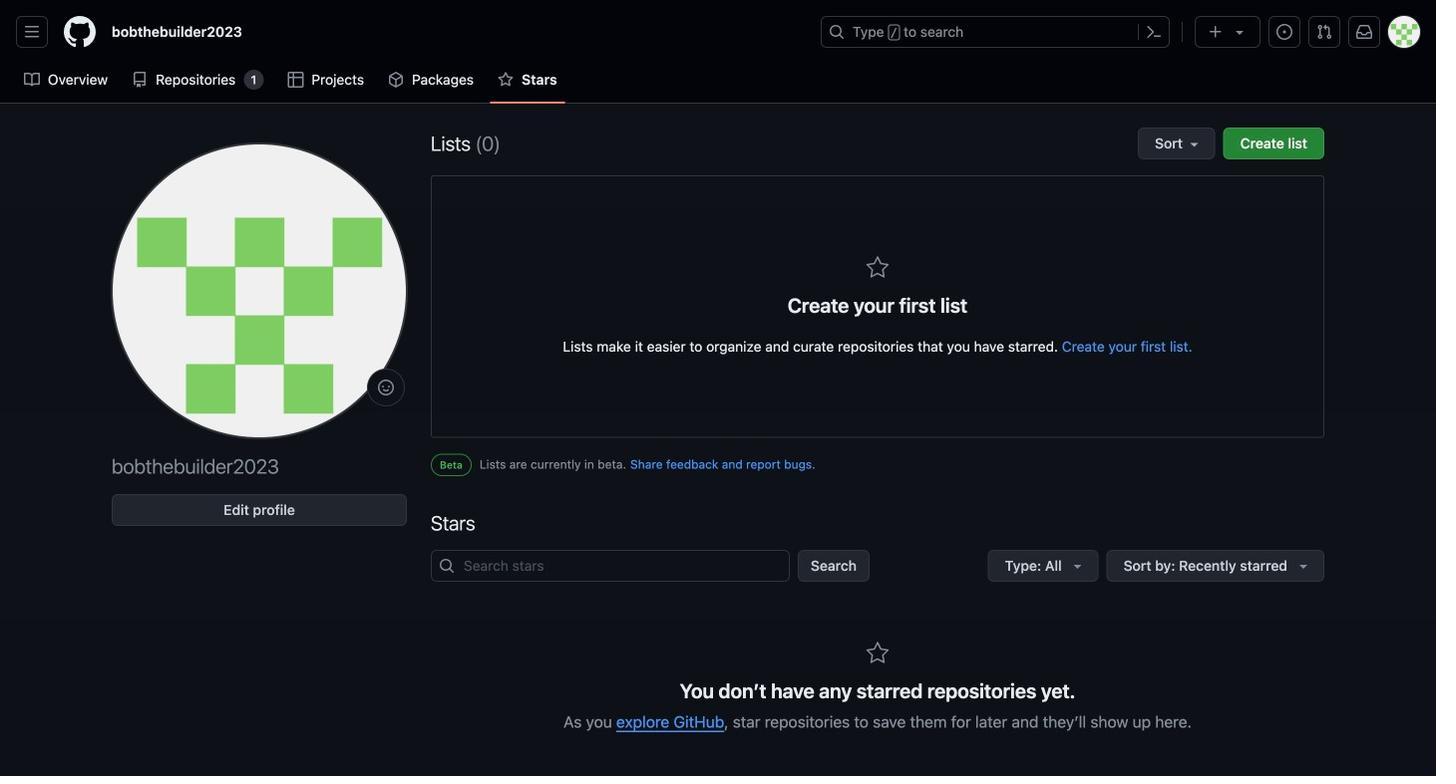 Task type: vqa. For each thing, say whether or not it's contained in the screenshot.
second + from the top
no



Task type: describe. For each thing, give the bounding box(es) containing it.
git pull request image
[[1316, 24, 1332, 40]]

change your avatar image
[[112, 144, 407, 439]]

2 horizontal spatial triangle down image
[[1295, 558, 1311, 574]]

plus image
[[1208, 24, 1224, 40]]

book image
[[24, 72, 40, 88]]

homepage image
[[64, 16, 96, 48]]

0 horizontal spatial triangle down image
[[1070, 558, 1086, 574]]

table image
[[288, 72, 303, 88]]

notifications image
[[1356, 24, 1372, 40]]

0 horizontal spatial star image
[[498, 72, 514, 88]]



Task type: locate. For each thing, give the bounding box(es) containing it.
1 horizontal spatial triangle down image
[[1232, 24, 1248, 40]]

triangle down image
[[1232, 24, 1248, 40], [1070, 558, 1086, 574], [1295, 558, 1311, 574]]

package image
[[388, 72, 404, 88]]

command palette image
[[1146, 24, 1162, 40]]

search image
[[439, 558, 455, 574]]

smiley image
[[378, 380, 394, 396]]

1 horizontal spatial star image
[[866, 642, 890, 666]]

feature release label: beta element
[[431, 454, 472, 477]]

star image
[[866, 256, 890, 280]]

issue opened image
[[1277, 24, 1292, 40]]

0 vertical spatial star image
[[498, 72, 514, 88]]

repo image
[[132, 72, 148, 88]]

star image
[[498, 72, 514, 88], [866, 642, 890, 666]]

1 vertical spatial star image
[[866, 642, 890, 666]]

Search stars search field
[[431, 550, 790, 582]]



